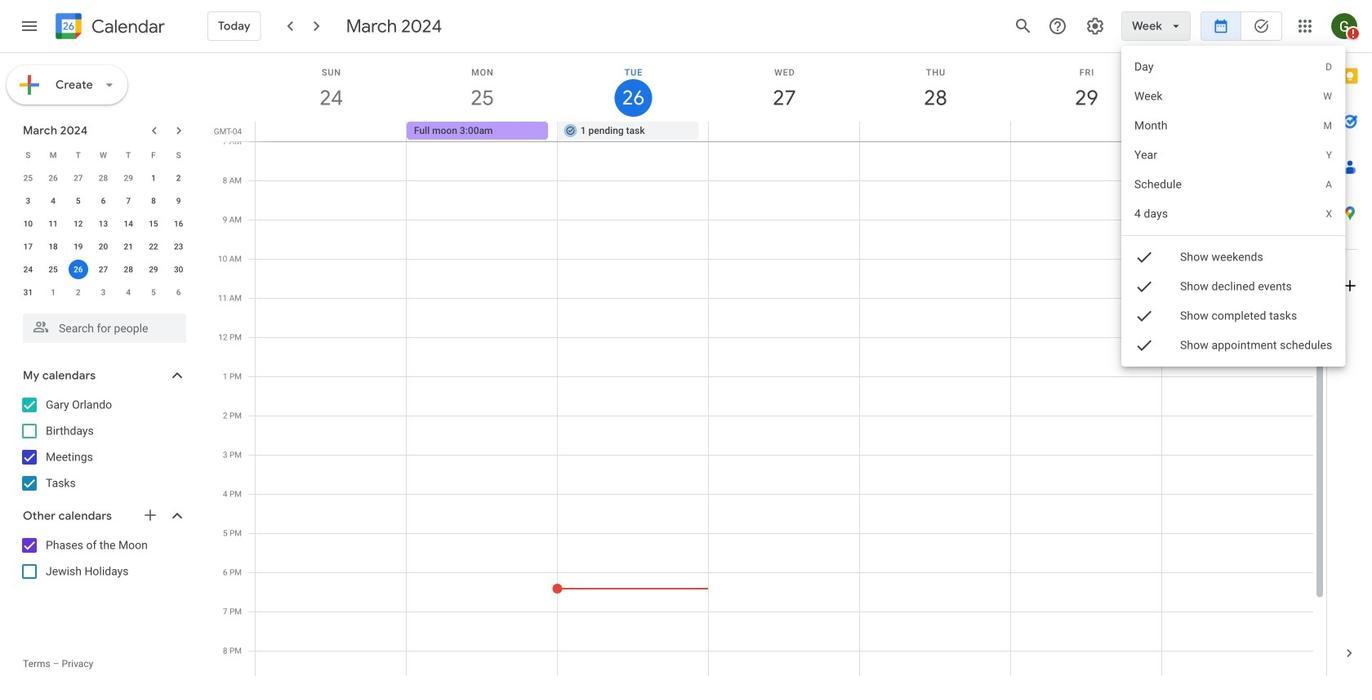 Task type: vqa. For each thing, say whether or not it's contained in the screenshot.
fourth CHECKBOX ITEM from the top
yes



Task type: describe. For each thing, give the bounding box(es) containing it.
19 element
[[68, 237, 88, 257]]

27 element
[[94, 260, 113, 279]]

29 element
[[144, 260, 163, 279]]

1 checkbox item from the top
[[1122, 243, 1346, 272]]

calendar element
[[52, 10, 165, 46]]

8 element
[[144, 191, 163, 211]]

3 menu item from the top
[[1122, 111, 1346, 141]]

april 3 element
[[94, 283, 113, 302]]

13 element
[[94, 214, 113, 234]]

april 1 element
[[43, 283, 63, 302]]

add other calendars image
[[142, 507, 158, 524]]

20 element
[[94, 237, 113, 257]]

4 element
[[43, 191, 63, 211]]

2 element
[[169, 168, 188, 188]]

23 element
[[169, 237, 188, 257]]

april 4 element
[[119, 283, 138, 302]]

16 element
[[169, 214, 188, 234]]

Search for people text field
[[33, 314, 176, 343]]

1 menu item from the top
[[1122, 52, 1346, 82]]

march 2024 grid
[[16, 144, 191, 304]]

2 menu item from the top
[[1122, 82, 1346, 111]]

11 element
[[43, 214, 63, 234]]

12 element
[[68, 214, 88, 234]]

1 element
[[144, 168, 163, 188]]

main drawer image
[[20, 16, 39, 36]]

25 element
[[43, 260, 63, 279]]

2 checkbox item from the top
[[1122, 272, 1346, 301]]

10 element
[[18, 214, 38, 234]]

5 menu item from the top
[[1122, 170, 1346, 199]]

april 5 element
[[144, 283, 163, 302]]

17 element
[[18, 237, 38, 257]]

5 element
[[68, 191, 88, 211]]

4 menu item from the top
[[1122, 141, 1346, 170]]

3 checkbox item from the top
[[1122, 301, 1346, 331]]

28 element
[[119, 260, 138, 279]]

february 29 element
[[119, 168, 138, 188]]

february 26 element
[[43, 168, 63, 188]]

4 checkbox item from the top
[[1122, 331, 1346, 360]]



Task type: locate. For each thing, give the bounding box(es) containing it.
row
[[248, 122, 1327, 141], [16, 144, 191, 167], [16, 167, 191, 190], [16, 190, 191, 212], [16, 212, 191, 235], [16, 235, 191, 258], [16, 258, 191, 281], [16, 281, 191, 304]]

heading inside calendar element
[[88, 17, 165, 36]]

menu
[[1122, 46, 1346, 367]]

checkbox item
[[1122, 243, 1346, 272], [1122, 272, 1346, 301], [1122, 301, 1346, 331], [1122, 331, 1346, 360]]

30 element
[[169, 260, 188, 279]]

february 28 element
[[94, 168, 113, 188]]

24 element
[[18, 260, 38, 279]]

april 2 element
[[68, 283, 88, 302]]

6 menu item from the top
[[1122, 199, 1346, 229]]

None search field
[[0, 307, 203, 343]]

14 element
[[119, 214, 138, 234]]

settings menu image
[[1086, 16, 1105, 36]]

cell
[[256, 122, 407, 141], [709, 122, 860, 141], [860, 122, 1011, 141], [1011, 122, 1162, 141], [1162, 122, 1313, 141], [66, 258, 91, 281]]

6 element
[[94, 191, 113, 211]]

18 element
[[43, 237, 63, 257]]

31 element
[[18, 283, 38, 302]]

15 element
[[144, 214, 163, 234]]

26, today element
[[68, 260, 88, 279]]

my calendars list
[[3, 392, 203, 497]]

9 element
[[169, 191, 188, 211]]

row group
[[16, 167, 191, 304]]

april 6 element
[[169, 283, 188, 302]]

february 25 element
[[18, 168, 38, 188]]

grid
[[209, 53, 1327, 676]]

22 element
[[144, 237, 163, 257]]

other calendars list
[[3, 533, 203, 585]]

3 element
[[18, 191, 38, 211]]

heading
[[88, 17, 165, 36]]

february 27 element
[[68, 168, 88, 188]]

cell inside the march 2024 grid
[[66, 258, 91, 281]]

menu item
[[1122, 52, 1346, 82], [1122, 82, 1346, 111], [1122, 111, 1346, 141], [1122, 141, 1346, 170], [1122, 170, 1346, 199], [1122, 199, 1346, 229]]

tab list
[[1328, 53, 1373, 631]]

7 element
[[119, 191, 138, 211]]

21 element
[[119, 237, 138, 257]]



